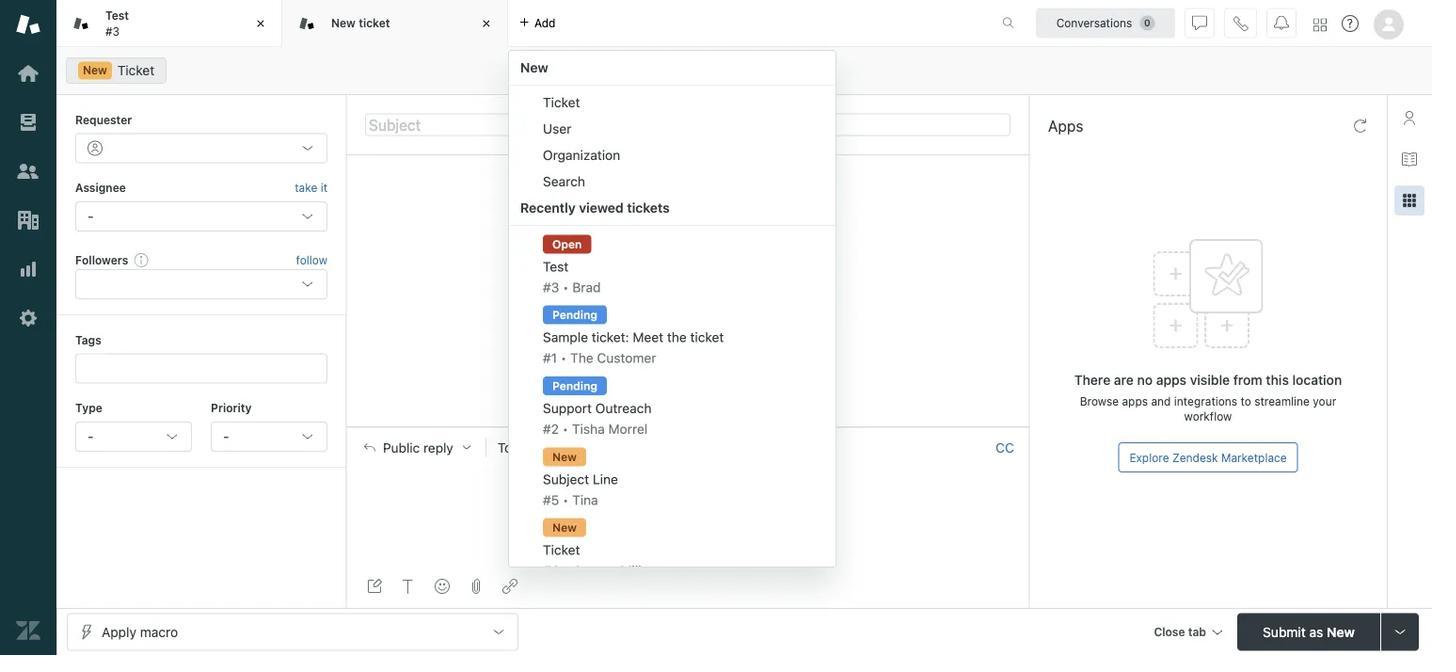 Task type: locate. For each thing, give the bounding box(es) containing it.
there
[[1075, 372, 1111, 388]]

- button down priority
[[211, 422, 328, 452]]

1 vertical spatial #3
[[543, 279, 559, 295]]

draft mode image
[[367, 579, 382, 594]]

secondary element
[[56, 52, 1433, 89]]

explore zendesk marketplace button
[[1119, 442, 1298, 472]]

#5
[[543, 492, 559, 508]]

pending inside pending sample ticket: meet the ticket #1 • the customer
[[552, 308, 598, 322]]

new up requester
[[83, 64, 107, 77]]

this
[[1266, 372, 1289, 388]]

ticket down test #3
[[117, 63, 155, 78]]

1 vertical spatial test
[[543, 259, 569, 274]]

5 menu item from the top
[[509, 513, 836, 584]]

- button for type
[[75, 422, 192, 452]]

0 vertical spatial ticket
[[117, 63, 155, 78]]

followers element
[[75, 269, 328, 299]]

tabs tab list
[[56, 0, 983, 584]]

button displays agent's chat status as invisible. image
[[1193, 16, 1208, 31]]

- button for priority
[[211, 422, 328, 452]]

•
[[563, 279, 569, 295], [561, 350, 567, 366], [563, 421, 569, 437], [563, 492, 569, 508], [563, 563, 569, 578]]

menu item
[[509, 230, 836, 301], [509, 301, 836, 371], [509, 371, 836, 442], [509, 442, 836, 513], [509, 513, 836, 584]]

new
[[331, 16, 356, 29], [520, 60, 549, 75], [83, 64, 107, 77], [552, 450, 577, 463], [552, 521, 577, 534], [1327, 624, 1355, 640]]

test right zendesk support icon
[[105, 9, 129, 22]]

apps image
[[1402, 193, 1417, 208]]

close tab button
[[1146, 613, 1230, 654]]

knowledge image
[[1402, 152, 1417, 167]]

open test #3 • brad
[[543, 237, 601, 295]]

• right #1
[[561, 350, 567, 366]]

0 horizontal spatial test
[[105, 9, 129, 22]]

and
[[1151, 394, 1171, 408]]

conversations button
[[1036, 8, 1176, 38]]

1 vertical spatial pending
[[552, 379, 598, 392]]

• right #5
[[563, 492, 569, 508]]

your
[[1313, 394, 1337, 408]]

2 - button from the left
[[211, 422, 328, 452]]

0 horizontal spatial #3
[[105, 24, 120, 38]]

2 menu item from the top
[[509, 301, 836, 371]]

miller
[[621, 563, 654, 578]]

test inside tab
[[105, 9, 129, 22]]

1 - button from the left
[[75, 422, 192, 452]]

new right as
[[1327, 624, 1355, 640]]

notifications image
[[1274, 16, 1289, 31]]

ticket
[[359, 16, 390, 29], [690, 330, 724, 345]]

pending for support
[[552, 379, 598, 392]]

ticket menu item
[[509, 89, 836, 116]]

pending for sample
[[552, 308, 598, 322]]

- inside the assignee element
[[88, 208, 94, 224]]

1 menu item from the top
[[509, 230, 836, 301]]

it
[[321, 181, 328, 194]]

3 menu item from the top
[[509, 371, 836, 442]]

cc
[[996, 440, 1014, 455]]

#4
[[543, 563, 559, 578]]

zendesk
[[1173, 451, 1218, 464]]

#3 right zendesk support icon
[[105, 24, 120, 38]]

1 vertical spatial ticket
[[690, 330, 724, 345]]

new ticket
[[331, 16, 390, 29]]

take it button
[[295, 178, 328, 197]]

organization menu item
[[509, 142, 836, 168]]

new ticket #4 • jeremy miller
[[543, 521, 654, 578]]

public
[[383, 440, 420, 455]]

reply
[[424, 440, 453, 455]]

recently
[[520, 200, 576, 216]]

apps up "and"
[[1157, 372, 1187, 388]]

Subject field
[[365, 113, 1011, 136]]

follow button
[[296, 251, 328, 268]]

user
[[543, 121, 572, 136]]

views image
[[16, 110, 40, 135]]

1 horizontal spatial test
[[543, 259, 569, 274]]

main element
[[0, 0, 56, 655]]

1 pending from the top
[[552, 308, 598, 322]]

menu containing new
[[508, 50, 837, 584]]

tisha
[[572, 421, 605, 437]]

#3 inside test #3
[[105, 24, 120, 38]]

menu item containing subject line
[[509, 442, 836, 513]]

apps
[[1157, 372, 1187, 388], [1122, 394, 1148, 408]]

as
[[1310, 624, 1324, 640]]

new right close image
[[331, 16, 356, 29]]

info on adding followers image
[[134, 252, 149, 267]]

macro
[[140, 624, 178, 640]]

4 menu item from the top
[[509, 442, 836, 513]]

None field
[[524, 438, 988, 457]]

new up subject
[[552, 450, 577, 463]]

new inside new ticket #4 • jeremy miller
[[552, 521, 577, 534]]

0 horizontal spatial ticket
[[359, 16, 390, 29]]

support
[[543, 400, 592, 416]]

visible
[[1190, 372, 1230, 388]]

ticket inside 'secondary' "element"
[[117, 63, 155, 78]]

user menu item
[[509, 116, 836, 142]]

test #3
[[105, 9, 129, 38]]

• left brad
[[563, 279, 569, 295]]

- down priority
[[223, 429, 229, 444]]

1 vertical spatial ticket
[[543, 95, 580, 110]]

customer context image
[[1402, 110, 1417, 125]]

cc button
[[996, 439, 1015, 456]]

test
[[105, 9, 129, 22], [543, 259, 569, 274]]

2 vertical spatial ticket
[[543, 542, 580, 558]]

pending up sample
[[552, 308, 598, 322]]

ticket
[[117, 63, 155, 78], [543, 95, 580, 110], [543, 542, 580, 558]]

test down open
[[543, 259, 569, 274]]

1 horizontal spatial - button
[[211, 422, 328, 452]]

from
[[1234, 372, 1263, 388]]

apply macro
[[102, 624, 178, 640]]

get started image
[[16, 61, 40, 86]]

ticket up #4
[[543, 542, 580, 558]]

#3 inside the "open test #3 • brad"
[[543, 279, 559, 295]]

#3 left brad
[[543, 279, 559, 295]]

add
[[535, 16, 556, 30]]

new inside 'secondary' "element"
[[83, 64, 107, 77]]

- down type
[[88, 429, 94, 444]]

pending inside 'pending support outreach #2 • tisha morrel'
[[552, 379, 598, 392]]

pending up support
[[552, 379, 598, 392]]

apps down no
[[1122, 394, 1148, 408]]

- for priority
[[223, 429, 229, 444]]

menu
[[508, 50, 837, 584]]

2 pending from the top
[[552, 379, 598, 392]]

0 vertical spatial #3
[[105, 24, 120, 38]]

streamline
[[1255, 394, 1310, 408]]

tab
[[56, 0, 282, 47]]

new inside tab
[[331, 16, 356, 29]]

pending
[[552, 308, 598, 322], [552, 379, 598, 392]]

• right '#2' in the left of the page
[[563, 421, 569, 437]]

search menu item
[[509, 168, 836, 195]]

followers
[[75, 253, 128, 266]]

public reply button
[[347, 428, 485, 467]]

admin image
[[16, 306, 40, 330]]

- button
[[75, 422, 192, 452], [211, 422, 328, 452]]

0 vertical spatial test
[[105, 9, 129, 22]]

- down assignee
[[88, 208, 94, 224]]

-
[[88, 208, 94, 224], [88, 429, 94, 444], [223, 429, 229, 444]]

tags
[[75, 333, 101, 347]]

pending support outreach #2 • tisha morrel
[[543, 379, 652, 437]]

0 vertical spatial apps
[[1157, 372, 1187, 388]]

open
[[552, 237, 582, 251]]

new inside the new subject line #5 • tina
[[552, 450, 577, 463]]

new down #5
[[552, 521, 577, 534]]

0 horizontal spatial - button
[[75, 422, 192, 452]]

1 horizontal spatial apps
[[1157, 372, 1187, 388]]

0 vertical spatial pending
[[552, 308, 598, 322]]

close
[[1154, 625, 1185, 639]]

#3
[[105, 24, 120, 38], [543, 279, 559, 295]]

0 vertical spatial ticket
[[359, 16, 390, 29]]

priority
[[211, 402, 252, 415]]

1 horizontal spatial #3
[[543, 279, 559, 295]]

brad
[[573, 279, 601, 295]]

1 vertical spatial apps
[[1122, 394, 1148, 408]]

type
[[75, 402, 102, 415]]

- button down type
[[75, 422, 192, 452]]

apps
[[1049, 117, 1084, 135]]

menu item containing test
[[509, 230, 836, 301]]

1 horizontal spatial ticket
[[690, 330, 724, 345]]

• right #4
[[563, 563, 569, 578]]

ticket up user on the left top of the page
[[543, 95, 580, 110]]

take it
[[295, 181, 328, 194]]

add attachment image
[[469, 579, 484, 594]]

recently viewed tickets
[[520, 200, 670, 216]]



Task type: vqa. For each thing, say whether or not it's contained in the screenshot.


Task type: describe. For each thing, give the bounding box(es) containing it.
requester element
[[75, 133, 328, 163]]

Public reply composer text field
[[356, 467, 1021, 507]]

reporting image
[[16, 257, 40, 281]]

menu item containing ticket
[[509, 513, 836, 584]]

close tab
[[1154, 625, 1207, 639]]

the
[[570, 350, 594, 366]]

tab
[[1188, 625, 1207, 639]]

are
[[1114, 372, 1134, 388]]

menu inside tabs tab list
[[508, 50, 837, 584]]

ticket:
[[592, 330, 629, 345]]

get help image
[[1342, 15, 1359, 32]]

pending sample ticket: meet the ticket #1 • the customer
[[543, 308, 724, 366]]

jeremy
[[573, 563, 617, 578]]

close image
[[251, 14, 270, 33]]

displays possible ticket submission types image
[[1393, 624, 1408, 640]]

to
[[1241, 394, 1252, 408]]

- for type
[[88, 429, 94, 444]]

subject
[[543, 471, 589, 487]]

the
[[667, 330, 687, 345]]

take
[[295, 181, 317, 194]]

customer
[[597, 350, 656, 366]]

outreach
[[596, 400, 652, 416]]

sample
[[543, 330, 588, 345]]

zendesk products image
[[1314, 18, 1327, 32]]

location
[[1293, 372, 1342, 388]]

test inside the "open test #3 • brad"
[[543, 259, 569, 274]]

conversations
[[1057, 16, 1133, 30]]

zendesk support image
[[16, 12, 40, 37]]

submit
[[1263, 624, 1306, 640]]

tina
[[572, 492, 598, 508]]

new subject line #5 • tina
[[543, 450, 618, 508]]

0 horizontal spatial apps
[[1122, 394, 1148, 408]]

there are no apps visible from this location browse apps and integrations to streamline your workflow
[[1075, 372, 1342, 423]]

ticket inside pending sample ticket: meet the ticket #1 • the customer
[[690, 330, 724, 345]]

menu item containing sample ticket: meet the ticket
[[509, 301, 836, 371]]

workflow
[[1185, 409, 1232, 423]]

assignee element
[[75, 201, 328, 231]]

• inside pending sample ticket: meet the ticket #1 • the customer
[[561, 350, 567, 366]]

apply
[[102, 624, 136, 640]]

marketplace
[[1222, 451, 1287, 464]]

#1
[[543, 350, 557, 366]]

menu item containing support outreach
[[509, 371, 836, 442]]

new ticket tab
[[282, 0, 508, 47]]

insert emojis image
[[435, 579, 450, 594]]

browse
[[1080, 394, 1119, 408]]

close image
[[477, 14, 496, 33]]

ticket inside menu item
[[543, 95, 580, 110]]

meet
[[633, 330, 664, 345]]

• inside the new subject line #5 • tina
[[563, 492, 569, 508]]

add link (cmd k) image
[[503, 579, 518, 594]]

no
[[1138, 372, 1153, 388]]

tab containing test
[[56, 0, 282, 47]]

viewed
[[579, 200, 624, 216]]

submit as new
[[1263, 624, 1355, 640]]

• inside 'pending support outreach #2 • tisha morrel'
[[563, 421, 569, 437]]

new down add popup button
[[520, 60, 549, 75]]

#2
[[543, 421, 559, 437]]

line
[[593, 471, 618, 487]]

tickets
[[627, 200, 670, 216]]

public reply
[[383, 440, 453, 455]]

ticket inside tab
[[359, 16, 390, 29]]

zendesk image
[[16, 618, 40, 643]]

explore
[[1130, 451, 1169, 464]]

ticket inside new ticket #4 • jeremy miller
[[543, 542, 580, 558]]

follow
[[296, 253, 328, 266]]

• inside new ticket #4 • jeremy miller
[[563, 563, 569, 578]]

format text image
[[401, 579, 416, 594]]

explore zendesk marketplace
[[1130, 451, 1287, 464]]

morrel
[[609, 421, 648, 437]]

organization
[[543, 147, 621, 163]]

assignee
[[75, 181, 126, 194]]

integrations
[[1174, 394, 1238, 408]]

add button
[[508, 0, 567, 46]]

to
[[498, 440, 512, 455]]

search
[[543, 174, 585, 189]]

• inside the "open test #3 • brad"
[[563, 279, 569, 295]]

organizations image
[[16, 208, 40, 232]]

customers image
[[16, 159, 40, 184]]

requester
[[75, 113, 132, 126]]



